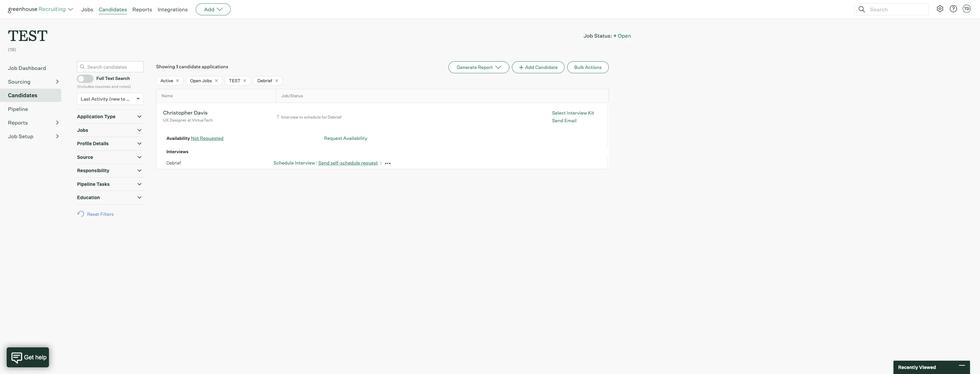 Task type: vqa. For each thing, say whether or not it's contained in the screenshot.
"Start date"
no



Task type: locate. For each thing, give the bounding box(es) containing it.
reset filters
[[87, 211, 114, 217]]

send
[[552, 118, 564, 123], [318, 160, 330, 166]]

test link
[[8, 19, 48, 46]]

job dashboard link
[[8, 64, 59, 72]]

1 horizontal spatial to
[[299, 114, 303, 119]]

0 horizontal spatial to
[[121, 96, 125, 102]]

0 vertical spatial to
[[121, 96, 125, 102]]

interview left |
[[295, 160, 315, 166]]

1 vertical spatial add
[[525, 64, 535, 70]]

full
[[96, 76, 104, 81]]

applications
[[202, 64, 228, 69]]

interviews
[[166, 149, 189, 154]]

1 vertical spatial job
[[8, 65, 17, 71]]

0 vertical spatial reports link
[[132, 6, 152, 13]]

candidates
[[99, 6, 127, 13], [8, 92, 37, 98]]

select interview kit link
[[552, 109, 594, 116]]

not requested button
[[191, 135, 224, 141]]

interview to schedule for debrief
[[281, 114, 342, 119]]

search
[[115, 76, 130, 81]]

0 vertical spatial reports
[[132, 6, 152, 13]]

availability right request
[[343, 135, 367, 141]]

name
[[161, 93, 173, 98]]

0 vertical spatial candidates link
[[99, 6, 127, 13]]

1 vertical spatial test
[[229, 78, 241, 83]]

sourcing
[[8, 78, 31, 85]]

0 vertical spatial test
[[8, 25, 48, 45]]

reports link down pipeline link
[[8, 118, 59, 126]]

reports link
[[132, 6, 152, 13], [8, 118, 59, 126]]

schedule left request
[[340, 160, 360, 166]]

1 vertical spatial reports
[[8, 119, 28, 126]]

filters
[[100, 211, 114, 217]]

jobs link
[[81, 6, 93, 13]]

report
[[478, 64, 493, 70]]

availability up interviews
[[166, 136, 190, 141]]

setup
[[19, 133, 33, 139]]

integrations link
[[158, 6, 188, 13]]

1 horizontal spatial reports link
[[132, 6, 152, 13]]

1 horizontal spatial pipeline
[[77, 181, 95, 187]]

1 horizontal spatial reports
[[132, 6, 152, 13]]

reports up job setup
[[8, 119, 28, 126]]

0 horizontal spatial candidates link
[[8, 91, 59, 99]]

send right |
[[318, 160, 330, 166]]

send inside select interview kit send email
[[552, 118, 564, 123]]

schedule
[[304, 114, 321, 119], [340, 160, 360, 166]]

1 vertical spatial send
[[318, 160, 330, 166]]

candidates link down sourcing 'link'
[[8, 91, 59, 99]]

status:
[[594, 32, 612, 39]]

test (19)
[[8, 25, 48, 52]]

add button
[[196, 3, 231, 15]]

1 vertical spatial pipeline
[[77, 181, 95, 187]]

showing 1 candidate applications
[[156, 64, 228, 69]]

job left the status:
[[584, 32, 593, 39]]

availability
[[343, 135, 367, 141], [166, 136, 190, 141]]

0 horizontal spatial availability
[[166, 136, 190, 141]]

0 vertical spatial open
[[618, 32, 631, 39]]

candidates link right the 'jobs' "link"
[[99, 6, 127, 13]]

pipeline
[[8, 105, 28, 112], [77, 181, 95, 187]]

job setup
[[8, 133, 33, 139]]

integrations
[[158, 6, 188, 13]]

reports left integrations link
[[132, 6, 152, 13]]

pipeline up the education
[[77, 181, 95, 187]]

job status:
[[584, 32, 612, 39]]

interview for schedule
[[295, 160, 315, 166]]

2 vertical spatial debrief
[[166, 160, 181, 165]]

1 horizontal spatial candidates link
[[99, 6, 127, 13]]

interview
[[567, 110, 587, 115], [281, 114, 299, 119], [295, 160, 315, 166]]

email
[[565, 118, 577, 123]]

generate
[[457, 64, 477, 70]]

davis
[[194, 109, 208, 116]]

0 vertical spatial add
[[204, 6, 215, 13]]

add for add candidate
[[525, 64, 535, 70]]

profile details
[[77, 141, 109, 146]]

0 horizontal spatial send
[[318, 160, 330, 166]]

1 vertical spatial reports link
[[8, 118, 59, 126]]

job up sourcing at the top left
[[8, 65, 17, 71]]

candidates down sourcing at the top left
[[8, 92, 37, 98]]

1 vertical spatial debrief
[[328, 114, 342, 119]]

application
[[77, 114, 103, 119]]

|
[[316, 160, 317, 166]]

0 vertical spatial debrief
[[258, 78, 272, 83]]

0 horizontal spatial open
[[190, 78, 201, 83]]

td button
[[962, 3, 972, 14]]

at
[[188, 118, 191, 123]]

0 horizontal spatial pipeline
[[8, 105, 28, 112]]

viewed
[[920, 364, 936, 370]]

send down select
[[552, 118, 564, 123]]

recently viewed
[[899, 364, 936, 370]]

open right the status:
[[618, 32, 631, 39]]

(includes
[[77, 84, 94, 89]]

0 horizontal spatial add
[[204, 6, 215, 13]]

1
[[176, 64, 178, 69]]

candidate
[[536, 64, 558, 70]]

test
[[8, 25, 48, 45], [229, 78, 241, 83]]

0 horizontal spatial reports
[[8, 119, 28, 126]]

pipeline tasks
[[77, 181, 110, 187]]

interview inside select interview kit send email
[[567, 110, 587, 115]]

0 vertical spatial pipeline
[[8, 105, 28, 112]]

job dashboard
[[8, 65, 46, 71]]

2 horizontal spatial debrief
[[328, 114, 342, 119]]

0 horizontal spatial reports link
[[8, 118, 59, 126]]

0 vertical spatial jobs
[[81, 6, 93, 13]]

1 horizontal spatial availability
[[343, 135, 367, 141]]

request
[[361, 160, 378, 166]]

add inside popup button
[[204, 6, 215, 13]]

schedule left for
[[304, 114, 321, 119]]

open down showing 1 candidate applications
[[190, 78, 201, 83]]

bulk actions
[[575, 64, 602, 70]]

open for open
[[618, 32, 631, 39]]

add
[[204, 6, 215, 13], [525, 64, 535, 70]]

candidate
[[179, 64, 201, 69]]

1 horizontal spatial send
[[552, 118, 564, 123]]

1 horizontal spatial debrief
[[258, 78, 272, 83]]

td button
[[963, 5, 971, 13]]

1 vertical spatial open
[[190, 78, 201, 83]]

request availability
[[324, 135, 367, 141]]

candidate reports are now available! apply filters and select "view in app" element
[[449, 61, 509, 73]]

jobs
[[81, 6, 93, 13], [202, 78, 212, 83], [77, 127, 88, 133]]

responsibility
[[77, 168, 109, 173]]

0 horizontal spatial candidates
[[8, 92, 37, 98]]

christopher davis ux designer at virtuetech
[[163, 109, 213, 123]]

0 vertical spatial job
[[584, 32, 593, 39]]

0 vertical spatial send
[[552, 118, 564, 123]]

2 vertical spatial job
[[8, 133, 17, 139]]

select interview kit send email
[[552, 110, 594, 123]]

1 horizontal spatial test
[[229, 78, 241, 83]]

test for test (19)
[[8, 25, 48, 45]]

request availability button
[[324, 135, 367, 141]]

pipeline down sourcing at the top left
[[8, 105, 28, 112]]

send self-schedule request link
[[318, 160, 378, 166]]

actions
[[585, 64, 602, 70]]

1 horizontal spatial add
[[525, 64, 535, 70]]

availability not requested
[[166, 135, 224, 141]]

reports
[[132, 6, 152, 13], [8, 119, 28, 126]]

0 horizontal spatial test
[[8, 25, 48, 45]]

candidates right the 'jobs' "link"
[[99, 6, 127, 13]]

job for job setup
[[8, 133, 17, 139]]

to
[[121, 96, 125, 102], [299, 114, 303, 119]]

job left setup
[[8, 133, 17, 139]]

last activity (new to old)
[[81, 96, 135, 102]]

1 horizontal spatial candidates
[[99, 6, 127, 13]]

education
[[77, 195, 100, 200]]

0 vertical spatial schedule
[[304, 114, 321, 119]]

full text search (includes resumes and notes)
[[77, 76, 131, 89]]

greenhouse recruiting image
[[8, 5, 68, 13]]

open jobs
[[190, 78, 212, 83]]

interview up send email link at the top of the page
[[567, 110, 587, 115]]

christopher davis link
[[163, 109, 208, 117]]

1 vertical spatial schedule
[[340, 160, 360, 166]]

1 horizontal spatial schedule
[[340, 160, 360, 166]]

generate report
[[457, 64, 493, 70]]

bulk
[[575, 64, 584, 70]]

reports link left integrations link
[[132, 6, 152, 13]]

2 vertical spatial jobs
[[77, 127, 88, 133]]

0 horizontal spatial debrief
[[166, 160, 181, 165]]

1 horizontal spatial open
[[618, 32, 631, 39]]

to down job/status
[[299, 114, 303, 119]]

active
[[160, 78, 173, 83]]

to left old)
[[121, 96, 125, 102]]



Task type: describe. For each thing, give the bounding box(es) containing it.
application type
[[77, 114, 115, 119]]

showing
[[156, 64, 175, 69]]

add candidate link
[[512, 61, 565, 73]]

recently
[[899, 364, 919, 370]]

schedule interview link
[[274, 160, 315, 166]]

send for self-
[[318, 160, 330, 166]]

test for test
[[229, 78, 241, 83]]

pipeline for pipeline
[[8, 105, 28, 112]]

generate report button
[[449, 61, 509, 73]]

pipeline link
[[8, 105, 59, 113]]

job/status
[[281, 93, 303, 98]]

not
[[191, 135, 199, 141]]

open for open jobs
[[190, 78, 201, 83]]

send email link
[[552, 117, 594, 124]]

checkmark image
[[80, 76, 85, 80]]

last activity (new to old) option
[[81, 96, 135, 102]]

schedule interview | send self-schedule request
[[274, 160, 378, 166]]

td
[[964, 6, 970, 11]]

0 horizontal spatial schedule
[[304, 114, 321, 119]]

bulk actions link
[[568, 61, 609, 73]]

0 vertical spatial candidates
[[99, 6, 127, 13]]

request
[[324, 135, 342, 141]]

requested
[[200, 135, 224, 141]]

interview to schedule for debrief link
[[275, 114, 343, 120]]

(new
[[109, 96, 120, 102]]

1 vertical spatial candidates
[[8, 92, 37, 98]]

kit
[[588, 110, 594, 115]]

interview for select
[[567, 110, 587, 115]]

1 vertical spatial to
[[299, 114, 303, 119]]

job for job status:
[[584, 32, 593, 39]]

tasks
[[96, 181, 110, 187]]

ux
[[163, 118, 169, 123]]

interview down job/status
[[281, 114, 299, 119]]

reset
[[87, 211, 99, 217]]

add candidate
[[525, 64, 558, 70]]

text
[[105, 76, 114, 81]]

details
[[93, 141, 109, 146]]

sourcing link
[[8, 77, 59, 85]]

virtuetech
[[192, 118, 213, 123]]

schedule
[[274, 160, 294, 166]]

christopher
[[163, 109, 193, 116]]

reset filters button
[[77, 208, 117, 220]]

job setup link
[[8, 132, 59, 140]]

Search text field
[[869, 4, 923, 14]]

Search candidates field
[[77, 61, 144, 72]]

configure image
[[937, 5, 945, 13]]

for
[[322, 114, 327, 119]]

availability inside availability not requested
[[166, 136, 190, 141]]

send for email
[[552, 118, 564, 123]]

pipeline for pipeline tasks
[[77, 181, 95, 187]]

add for add
[[204, 6, 215, 13]]

old)
[[126, 96, 135, 102]]

select
[[552, 110, 566, 115]]

resumes
[[95, 84, 111, 89]]

notes)
[[119, 84, 131, 89]]

activity
[[91, 96, 108, 102]]

and
[[111, 84, 118, 89]]

debrief inside "interview to schedule for debrief" link
[[328, 114, 342, 119]]

source
[[77, 154, 93, 160]]

1 vertical spatial candidates link
[[8, 91, 59, 99]]

type
[[104, 114, 115, 119]]

last
[[81, 96, 90, 102]]

job for job dashboard
[[8, 65, 17, 71]]

(19)
[[8, 47, 16, 52]]

self-
[[331, 160, 340, 166]]

designer
[[170, 118, 187, 123]]

1 vertical spatial jobs
[[202, 78, 212, 83]]

profile
[[77, 141, 92, 146]]

dashboard
[[19, 65, 46, 71]]



